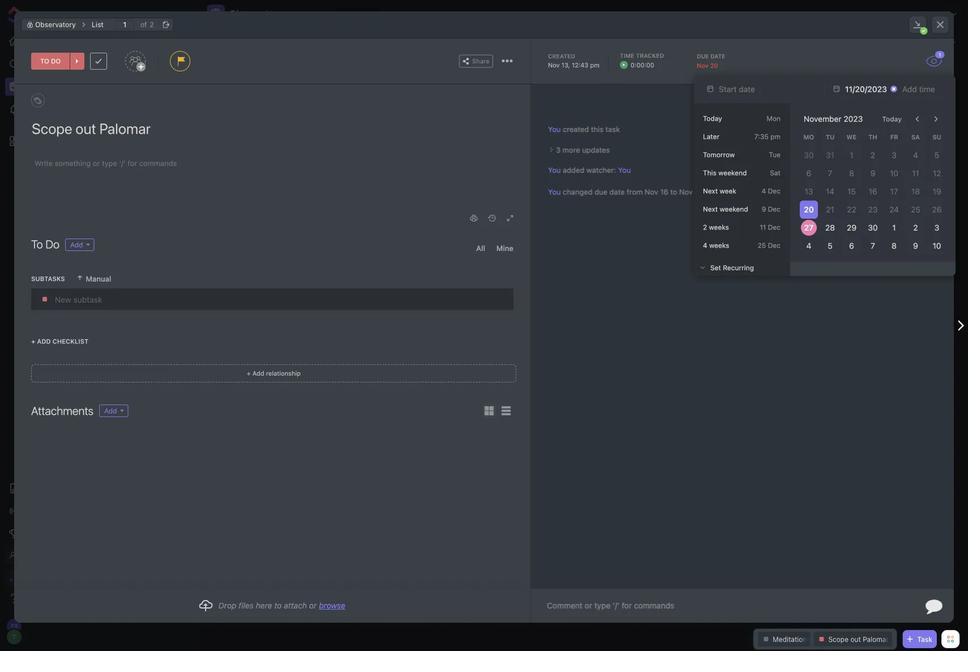 Task type: describe. For each thing, give the bounding box(es) containing it.
tracked
[[637, 52, 665, 59]]

subtasks
[[31, 275, 65, 283]]

1 horizontal spatial 16
[[869, 187, 878, 196]]

1 horizontal spatial pm
[[771, 133, 781, 141]]

created nov 13, 12:43 pm
[[548, 53, 600, 69]]

share
[[473, 58, 490, 65]]

1 vertical spatial 7
[[871, 241, 876, 251]]

watcher:
[[587, 166, 617, 174]]

New subtask text field
[[55, 289, 513, 310]]

complete
[[535, 75, 575, 84]]

today inside button
[[883, 115, 903, 123]]

Start date text field
[[719, 84, 809, 94]]

add inside task body element
[[37, 338, 51, 345]]

attachments
[[31, 404, 94, 418]]

3 more updates
[[556, 146, 610, 154]]

0 horizontal spatial today
[[704, 115, 723, 122]]

nov 20 at 11:54 am for you changed due date from nov 16 to nov 20
[[881, 188, 938, 196]]

11 for 11
[[913, 169, 920, 178]]

1 vertical spatial to
[[671, 188, 678, 196]]

tomorrow
[[704, 151, 735, 159]]

Search tasks... text field
[[231, 34, 325, 50]]

7:35 pm
[[755, 133, 781, 141]]

mine link
[[497, 239, 514, 258]]

search tasks...
[[231, 38, 278, 46]]

you for changed
[[548, 188, 561, 196]]

1 horizontal spatial 6
[[850, 241, 855, 251]]

9 dec
[[762, 205, 781, 213]]

check
[[535, 122, 557, 130]]

nov up 24
[[881, 188, 892, 196]]

weekend for next weekend
[[720, 205, 749, 213]]

observatory inside button
[[230, 8, 283, 19]]

dec for 4 dec
[[769, 187, 781, 195]]

you up you changed due date from nov 16 to nov 20 at the top of page
[[619, 166, 631, 174]]

set
[[711, 264, 722, 272]]

2 inside task locations element
[[150, 21, 154, 29]]

0 horizontal spatial 6
[[807, 169, 812, 178]]

20 up 24
[[894, 188, 902, 196]]

this weekend
[[704, 169, 748, 177]]

files
[[239, 601, 254, 611]]

0 vertical spatial 8
[[850, 169, 855, 178]]

you for created
[[548, 125, 561, 134]]

0 vertical spatial 10
[[891, 169, 899, 178]]

4 down sa
[[914, 151, 919, 160]]

pm for nov 13 at 12:43 pm
[[928, 126, 938, 133]]

we
[[847, 133, 857, 141]]

1 vertical spatial space
[[64, 166, 84, 174]]

list link left board
[[311, 6, 329, 27]]

next for next weekend
[[704, 205, 718, 213]]

7:35
[[755, 133, 769, 141]]

13,
[[562, 61, 571, 69]]

25 for 25 dec
[[758, 242, 767, 249]]

2 vertical spatial observatory
[[66, 108, 109, 116]]

14
[[827, 187, 835, 196]]

2023
[[844, 114, 864, 124]]

weeks for 4 weeks
[[710, 242, 730, 249]]

0 vertical spatial at
[[902, 126, 908, 133]]

dialog containing to do
[[14, 11, 955, 623]]

spaces link
[[29, 30, 66, 40]]

4 down 2 weeks
[[704, 242, 708, 249]]

13 inside dialog
[[894, 126, 901, 133]]

tasks...
[[255, 38, 278, 46]]

obser.
[[600, 122, 623, 130]]

0 horizontal spatial list
[[54, 126, 67, 134]]

26
[[933, 205, 943, 214]]

updates
[[583, 146, 610, 154]]

in progress
[[380, 75, 430, 84]]

1 horizontal spatial 5
[[935, 151, 940, 160]]

dec for 25 dec
[[769, 242, 781, 249]]

task
[[918, 636, 933, 643]]

to
[[31, 238, 43, 251]]

4 weeks
[[704, 242, 730, 249]]

20 down this
[[695, 188, 704, 196]]

2 vertical spatial to
[[275, 601, 282, 611]]

more
[[563, 146, 581, 154]]

mo
[[804, 133, 815, 141]]

recurring
[[724, 264, 755, 272]]

in
[[380, 75, 388, 84]]

space link
[[66, 65, 184, 83]]

next weekend
[[704, 205, 749, 213]]

date
[[711, 53, 726, 59]]

task details element
[[14, 39, 955, 84]]

am for you changed due date from nov 16 to nov 20
[[929, 188, 938, 196]]

board link
[[351, 6, 376, 27]]

created
[[548, 53, 576, 59]]

nov right from
[[645, 188, 659, 196]]

0 vertical spatial 9
[[871, 169, 876, 178]]

browse link
[[319, 601, 346, 611]]

nov 20 at 11:54 am for you added watcher: you
[[881, 167, 938, 174]]

list inside task locations element
[[92, 21, 104, 29]]

automations
[[899, 10, 941, 18]]

24
[[890, 205, 900, 214]]

1 horizontal spatial 10
[[934, 241, 942, 251]]

here
[[256, 601, 272, 611]]

12
[[934, 169, 942, 178]]

observatory button
[[225, 1, 283, 26]]

18
[[912, 187, 921, 196]]

due
[[697, 53, 709, 59]]

time
[[620, 52, 635, 59]]

or
[[309, 601, 317, 611]]

browse
[[319, 601, 346, 611]]

+ add checklist
[[31, 338, 89, 345]]

mine
[[497, 244, 514, 253]]

sat
[[771, 169, 781, 177]]

all
[[477, 244, 486, 253]]

this
[[704, 169, 717, 177]]

17
[[891, 187, 899, 196]]

fr
[[891, 133, 899, 141]]

task locations element
[[14, 11, 955, 39]]

21
[[827, 205, 835, 214]]

12:43 for at
[[910, 126, 927, 133]]

check out rancho obser.
[[535, 122, 623, 130]]

15
[[848, 187, 856, 196]]

observatory inside task locations element
[[35, 21, 76, 29]]

added
[[563, 166, 585, 174]]

1 horizontal spatial 8
[[893, 241, 898, 251]]

next week
[[704, 187, 737, 195]]

you added watcher: you
[[548, 166, 631, 174]]

due date nov 20
[[697, 53, 727, 69]]

favorites button
[[38, 9, 72, 19]]

nov inside the 'created nov 13, 12:43 pm'
[[548, 61, 560, 69]]

0 horizontal spatial to
[[226, 75, 236, 84]]

pm for created nov 13, 12:43 pm
[[591, 61, 600, 69]]

11 for 11 dec
[[760, 223, 767, 231]]

weeks for 2 weeks
[[710, 223, 730, 231]]

you changed due date from nov 16 to nov 20
[[548, 188, 704, 196]]

0 horizontal spatial 1
[[850, 151, 854, 160]]

date
[[610, 188, 625, 196]]

19
[[933, 187, 942, 196]]

11 dec
[[760, 223, 781, 231]]



Task type: vqa. For each thing, say whether or not it's contained in the screenshot.
More 'dropdown button'
no



Task type: locate. For each thing, give the bounding box(es) containing it.
observatory link up everything
[[29, 18, 82, 31]]

sa
[[912, 133, 921, 141]]

observatory link up rockstar link at the top
[[66, 103, 184, 121]]

weekend for this weekend
[[719, 169, 748, 177]]

2 horizontal spatial 3
[[935, 223, 940, 232]]

checklist
[[52, 338, 89, 345]]

2 horizontal spatial pm
[[928, 126, 938, 133]]

weeks up 4 weeks
[[710, 223, 730, 231]]

7
[[829, 169, 833, 178], [871, 241, 876, 251]]

2 vertical spatial list
[[54, 126, 67, 134]]

next up 2 weeks
[[704, 205, 718, 213]]

due
[[595, 188, 608, 196]]

today up later
[[704, 115, 723, 122]]

favorites
[[38, 9, 72, 19]]

from
[[627, 188, 643, 196]]

12:43 inside the 'created nov 13, 12:43 pm'
[[572, 61, 589, 69]]

1 vertical spatial list
[[92, 21, 104, 29]]

3 left more
[[556, 146, 561, 154]]

0 vertical spatial 25
[[912, 205, 921, 214]]

am for you added watcher: you
[[929, 167, 938, 174]]

2 next from the top
[[704, 205, 718, 213]]

all link
[[477, 239, 486, 258]]

13 up fr
[[894, 126, 901, 133]]

0 horizontal spatial 12:43
[[572, 61, 589, 69]]

1 next from the top
[[704, 187, 718, 195]]

12:43 up sa
[[910, 126, 927, 133]]

list link
[[311, 6, 329, 27], [86, 18, 109, 31], [44, 121, 172, 138]]

10 down 26
[[934, 241, 942, 251]]

9
[[871, 169, 876, 178], [762, 205, 767, 213], [914, 241, 919, 251]]

11:54 for you changed due date from nov 16 to nov 20
[[911, 188, 927, 196]]

1 11:54 from the top
[[911, 167, 927, 174]]

2 vertical spatial 9
[[914, 241, 919, 251]]

0 horizontal spatial pm
[[591, 61, 600, 69]]

dec down 4 dec
[[769, 205, 781, 213]]

3 down fr
[[893, 151, 897, 160]]

1 vertical spatial 9
[[762, 205, 767, 213]]

4 dec from the top
[[769, 242, 781, 249]]

1 down 24
[[893, 223, 897, 232]]

9 down th
[[871, 169, 876, 178]]

share button
[[459, 55, 493, 68]]

1 horizontal spatial 12:43
[[910, 126, 927, 133]]

1 vertical spatial at
[[904, 167, 909, 174]]

0 vertical spatial 11
[[913, 169, 920, 178]]

am right 18
[[929, 188, 938, 196]]

0 vertical spatial 11:54
[[911, 167, 927, 174]]

tu
[[826, 133, 835, 141]]

2 dec from the top
[[769, 205, 781, 213]]

task body element
[[14, 84, 531, 589]]

1 vertical spatial 6
[[850, 241, 855, 251]]

11:54 left 19
[[911, 188, 927, 196]]

1 horizontal spatial 11
[[913, 169, 920, 178]]

6 right sat
[[807, 169, 812, 178]]

dec down 9 dec
[[769, 223, 781, 231]]

0 vertical spatial 5
[[935, 151, 940, 160]]

1 vertical spatial add
[[49, 166, 62, 174]]

0 vertical spatial list
[[311, 11, 324, 19]]

today up fr
[[883, 115, 903, 123]]

16 right from
[[661, 188, 669, 196]]

dec
[[769, 187, 781, 195], [769, 205, 781, 213], [769, 223, 781, 231], [769, 242, 781, 249]]

0 vertical spatial next
[[704, 187, 718, 195]]

created
[[563, 125, 589, 134]]

28
[[826, 223, 836, 232]]

23
[[869, 205, 878, 214]]

1 horizontal spatial 7
[[871, 241, 876, 251]]

2 horizontal spatial to
[[671, 188, 678, 196]]

1 horizontal spatial 3
[[893, 151, 897, 160]]

set recurring
[[711, 264, 755, 272]]

30 down 23
[[869, 223, 879, 232]]

dec down sat
[[769, 187, 781, 195]]

0 vertical spatial 6
[[807, 169, 812, 178]]

attach
[[284, 601, 307, 611]]

0 vertical spatial am
[[929, 167, 938, 174]]

2 nov 20 at 11:54 am from the top
[[881, 188, 938, 196]]

rockstar
[[66, 144, 97, 153]]

observatory up search tasks...
[[230, 8, 283, 19]]

0 horizontal spatial 7
[[829, 169, 833, 178]]

1 vertical spatial 25
[[758, 242, 767, 249]]

task
[[606, 125, 620, 134]]

3 dec from the top
[[769, 223, 781, 231]]

6 down 29
[[850, 241, 855, 251]]

0 horizontal spatial 3
[[556, 146, 561, 154]]

dec for 11 dec
[[769, 223, 781, 231]]

pm right 13,
[[591, 61, 600, 69]]

to left do
[[226, 75, 236, 84]]

list left board
[[311, 11, 324, 19]]

2 am from the top
[[929, 188, 938, 196]]

rancho
[[572, 122, 598, 130]]

25 down 11 dec
[[758, 242, 767, 249]]

1 vertical spatial next
[[704, 205, 718, 213]]

1 vertical spatial 10
[[934, 241, 942, 251]]

2 up 4 weeks
[[704, 223, 708, 231]]

0 vertical spatial add
[[542, 145, 555, 152]]

changed
[[563, 188, 593, 196]]

0 horizontal spatial 10
[[891, 169, 899, 178]]

space down rockstar
[[64, 166, 84, 174]]

12:43 right 13,
[[572, 61, 589, 69]]

1 vertical spatial 1
[[893, 223, 897, 232]]

Edit task name text field
[[32, 119, 514, 138]]

nov 20 at 11:54 am up 24
[[881, 188, 938, 196]]

everything
[[53, 50, 91, 59]]

november
[[804, 114, 842, 124]]

1 horizontal spatial 30
[[869, 223, 879, 232]]

30 down mo
[[805, 151, 814, 160]]

25
[[912, 205, 921, 214], [758, 242, 767, 249]]

16 inside dialog
[[661, 188, 669, 196]]

weekend up week
[[719, 169, 748, 177]]

rockstar link
[[66, 139, 184, 158]]

Set task position in this List number field
[[115, 20, 135, 29]]

1 vertical spatial 13
[[805, 187, 814, 196]]

1 vertical spatial 12:43
[[910, 126, 927, 133]]

10 up 17
[[891, 169, 899, 178]]

1 dec from the top
[[769, 187, 781, 195]]

0 vertical spatial 7
[[829, 169, 833, 178]]

3 down 26
[[935, 223, 940, 232]]

20 inside due date nov 20
[[711, 62, 719, 69]]

to
[[226, 75, 236, 84], [671, 188, 678, 196], [275, 601, 282, 611]]

13
[[894, 126, 901, 133], [805, 187, 814, 196]]

next
[[704, 187, 718, 195], [704, 205, 718, 213]]

27
[[805, 223, 814, 232]]

0 vertical spatial observatory link
[[29, 18, 82, 31]]

1 horizontal spatial to
[[275, 601, 282, 611]]

8 down 24
[[893, 241, 898, 251]]

at
[[902, 126, 908, 133], [904, 167, 909, 174], [904, 188, 909, 196]]

weeks down 2 weeks
[[710, 242, 730, 249]]

4 up 9 dec
[[762, 187, 767, 195]]

+
[[31, 338, 35, 345]]

0 vertical spatial observatory
[[230, 8, 283, 19]]

you left added
[[548, 166, 561, 174]]

20 up 17
[[894, 167, 902, 174]]

0 vertical spatial 13
[[894, 126, 901, 133]]

next for next week
[[704, 187, 718, 195]]

25 for 25
[[912, 205, 921, 214]]

you left changed
[[548, 188, 561, 196]]

board
[[351, 11, 372, 20]]

tue
[[770, 151, 781, 159]]

0 vertical spatial weeks
[[710, 223, 730, 231]]

dialog
[[14, 11, 955, 623]]

16 up 23
[[869, 187, 878, 196]]

2 vertical spatial at
[[904, 188, 909, 196]]

subtask
[[557, 145, 586, 152]]

next left week
[[704, 187, 718, 195]]

11 up 25 dec
[[760, 223, 767, 231]]

1 vertical spatial observatory
[[35, 21, 76, 29]]

0 vertical spatial nov 20 at 11:54 am
[[881, 167, 938, 174]]

1 vertical spatial am
[[929, 188, 938, 196]]

space down everything
[[66, 69, 88, 78]]

1 horizontal spatial 25
[[912, 205, 921, 214]]

2 horizontal spatial 9
[[914, 241, 919, 251]]

0 horizontal spatial 8
[[850, 169, 855, 178]]

1 vertical spatial weekend
[[720, 205, 749, 213]]

25 down 18
[[912, 205, 921, 214]]

nov 13 at 12:43 pm
[[880, 126, 938, 133]]

11 up 18
[[913, 169, 920, 178]]

su
[[933, 133, 942, 141]]

of
[[141, 21, 147, 29]]

observatory down favorites button
[[35, 21, 76, 29]]

list left set task position in this list number field
[[92, 21, 104, 29]]

to right from
[[671, 188, 678, 196]]

1 vertical spatial 5
[[828, 241, 833, 251]]

1 horizontal spatial 9
[[871, 169, 876, 178]]

nov inside due date nov 20
[[697, 62, 709, 69]]

4 down 27
[[807, 241, 812, 251]]

november 2023
[[804, 114, 864, 124]]

drop
[[219, 601, 237, 611]]

of 2
[[141, 21, 154, 29]]

2 down th
[[871, 151, 876, 160]]

2 11:54 from the top
[[911, 188, 927, 196]]

to do
[[31, 238, 60, 251]]

9 up 11 dec
[[762, 205, 767, 213]]

dec down 11 dec
[[769, 242, 781, 249]]

at for nov 16
[[904, 188, 909, 196]]

nov up fr
[[880, 126, 892, 133]]

list link left set task position in this list number field
[[86, 18, 109, 31]]

0 horizontal spatial 13
[[805, 187, 814, 196]]

1 nov 20 at 11:54 am from the top
[[881, 167, 938, 174]]

1 down we
[[850, 151, 854, 160]]

Due date text field
[[846, 84, 888, 94]]

0 horizontal spatial 9
[[762, 205, 767, 213]]

1 vertical spatial nov 20 at 11:54 am
[[881, 188, 938, 196]]

pm right 7:35
[[771, 133, 781, 141]]

6
[[807, 169, 812, 178], [850, 241, 855, 251]]

0 horizontal spatial 30
[[805, 151, 814, 160]]

to right here
[[275, 601, 282, 611]]

dec for 9 dec
[[769, 205, 781, 213]]

2 down 18
[[914, 223, 919, 232]]

1 vertical spatial 11
[[760, 223, 767, 231]]

11:54 left 12
[[911, 167, 927, 174]]

1 horizontal spatial today
[[883, 115, 903, 123]]

pm inside the 'created nov 13, 12:43 pm'
[[591, 61, 600, 69]]

1 horizontal spatial 1
[[893, 223, 897, 232]]

20 down date
[[711, 62, 719, 69]]

4 dec
[[762, 187, 781, 195]]

pm up su
[[928, 126, 938, 133]]

today
[[704, 115, 723, 122], [883, 115, 903, 123]]

0 horizontal spatial 16
[[661, 188, 669, 196]]

1 vertical spatial 8
[[893, 241, 898, 251]]

at for you
[[904, 167, 909, 174]]

observatory up rockstar
[[66, 108, 109, 116]]

0 horizontal spatial 25
[[758, 242, 767, 249]]

drop files here to attach or browse
[[219, 601, 346, 611]]

you up 'add subtask'
[[548, 125, 561, 134]]

0 horizontal spatial 5
[[828, 241, 833, 251]]

2 weeks
[[704, 223, 730, 231]]

nov 20 at 11:54 am
[[881, 167, 938, 174], [881, 188, 938, 196]]

13 left 14
[[805, 187, 814, 196]]

to do
[[226, 75, 249, 84]]

nov up 17
[[881, 167, 892, 174]]

0 vertical spatial 30
[[805, 151, 814, 160]]

2
[[150, 21, 154, 29], [871, 151, 876, 160], [914, 223, 919, 232], [704, 223, 708, 231]]

11:54 for you added watcher: you
[[911, 167, 927, 174]]

mon
[[767, 115, 781, 122]]

list
[[311, 11, 324, 19], [92, 21, 104, 29], [54, 126, 67, 134]]

3
[[556, 146, 561, 154], [893, 151, 897, 160], [935, 223, 940, 232]]

space
[[66, 69, 88, 78], [64, 166, 84, 174]]

list up rockstar
[[54, 126, 67, 134]]

today button
[[876, 110, 909, 128]]

1 vertical spatial weeks
[[710, 242, 730, 249]]

add for add space
[[49, 166, 62, 174]]

weekend down week
[[720, 205, 749, 213]]

you for added
[[548, 166, 561, 174]]

1 vertical spatial 30
[[869, 223, 879, 232]]

everything link
[[29, 45, 198, 63]]

this
[[591, 125, 604, 134]]

0 vertical spatial 12:43
[[572, 61, 589, 69]]

out
[[559, 122, 570, 130]]

Add time text field
[[903, 84, 937, 94]]

1 horizontal spatial 13
[[894, 126, 901, 133]]

add
[[542, 145, 555, 152], [49, 166, 62, 174], [37, 338, 51, 345]]

list link up rockstar link at the top
[[44, 121, 172, 138]]

2 horizontal spatial list
[[311, 11, 324, 19]]

9 down 18
[[914, 241, 919, 251]]

2 right the 'of'
[[150, 21, 154, 29]]

do
[[238, 75, 249, 84]]

5 up 12
[[935, 151, 940, 160]]

observatory
[[230, 8, 283, 19], [35, 21, 76, 29], [66, 108, 109, 116]]

7 down the "31"
[[829, 169, 833, 178]]

week
[[720, 187, 737, 195]]

0 vertical spatial space
[[66, 69, 88, 78]]

weeks
[[710, 223, 730, 231], [710, 242, 730, 249]]

add for add subtask
[[542, 145, 555, 152]]

nov down created
[[548, 61, 560, 69]]

31
[[827, 151, 835, 160]]

8 up the 15
[[850, 169, 855, 178]]

1 vertical spatial observatory link
[[66, 103, 184, 121]]

1 vertical spatial 11:54
[[911, 188, 927, 196]]

2 vertical spatial add
[[37, 338, 51, 345]]

nov down due
[[697, 62, 709, 69]]

3 inside dialog
[[556, 146, 561, 154]]

1 am from the top
[[929, 167, 938, 174]]

nov left the next week
[[680, 188, 693, 196]]

11:54
[[911, 167, 927, 174], [911, 188, 927, 196]]

am
[[929, 167, 938, 174], [929, 188, 938, 196]]

you
[[548, 125, 561, 134], [548, 166, 561, 174], [619, 166, 631, 174], [548, 188, 561, 196]]

5 down 28
[[828, 241, 833, 251]]

1 horizontal spatial list
[[92, 21, 104, 29]]

0 vertical spatial 1
[[850, 151, 854, 160]]

12:43 for 13,
[[572, 61, 589, 69]]

time tracked
[[620, 52, 665, 59]]

spaces
[[38, 30, 66, 40]]

7 down 23
[[871, 241, 876, 251]]

nov 20 at 11:54 am up 18
[[881, 167, 938, 174]]

29
[[847, 223, 857, 232]]

16
[[869, 187, 878, 196], [661, 188, 669, 196]]

0 vertical spatial to
[[226, 75, 236, 84]]

0 vertical spatial weekend
[[719, 169, 748, 177]]

20 up 27
[[805, 205, 814, 214]]

th
[[869, 133, 878, 141]]

list link inside task locations element
[[86, 18, 109, 31]]

am up 19
[[929, 167, 938, 174]]

search
[[231, 38, 253, 46]]

0 horizontal spatial 11
[[760, 223, 767, 231]]



